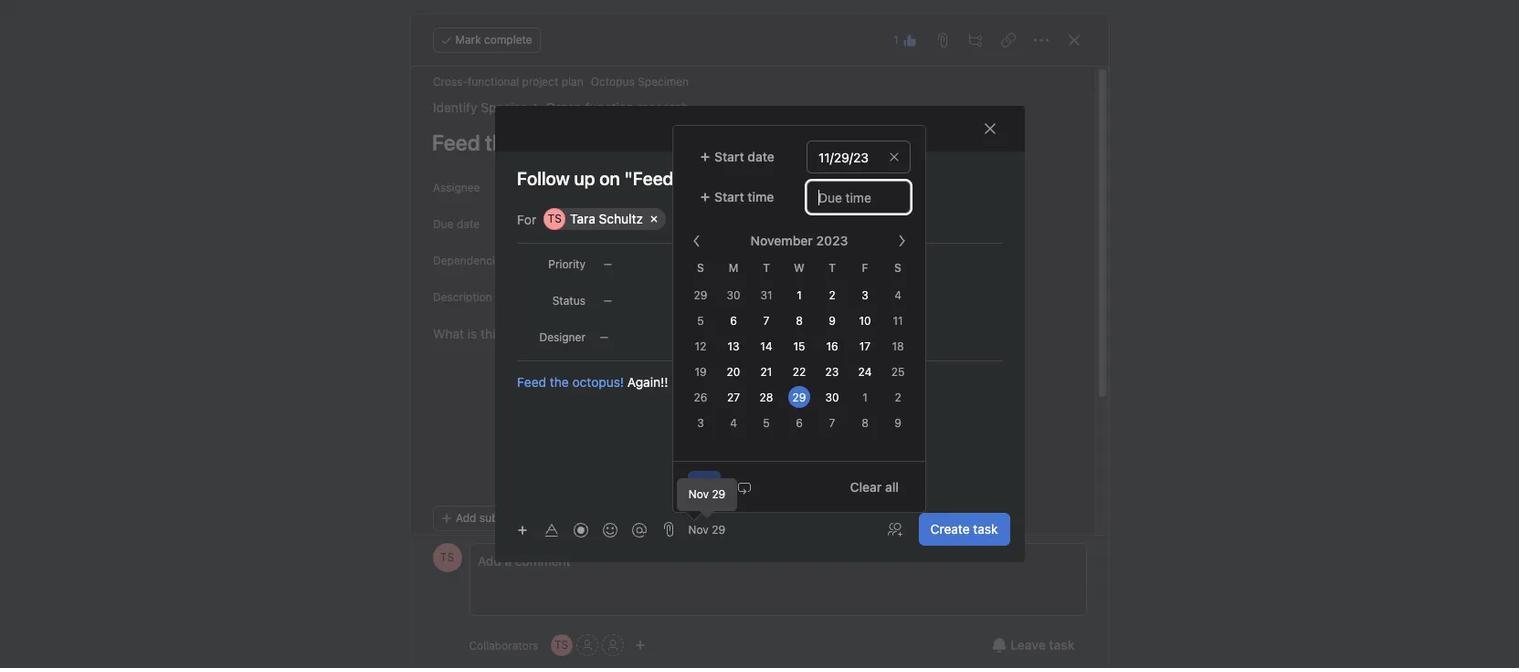 Task type: vqa. For each thing, say whether or not it's contained in the screenshot.


Task type: locate. For each thing, give the bounding box(es) containing it.
#
[[726, 253, 733, 267]]

1 vertical spatial — button
[[593, 321, 702, 354]]

main content inside feed the octopus! dialog
[[411, 67, 1095, 669]]

nov 29 for nov 29 button
[[689, 523, 726, 537]]

1 vertical spatial —
[[604, 295, 612, 306]]

1 horizontal spatial 31
[[791, 253, 803, 267]]

0 vertical spatial 9
[[829, 314, 836, 328]]

start up task name text box
[[715, 149, 745, 165]]

0 horizontal spatial 7
[[764, 314, 770, 328]]

add subtask image
[[968, 33, 983, 48]]

8
[[796, 314, 803, 328], [862, 417, 869, 430]]

1 horizontal spatial 2
[[895, 391, 902, 405]]

0 horizontal spatial task
[[974, 522, 998, 537]]

t
[[763, 261, 770, 275], [829, 261, 836, 275]]

date right due
[[456, 218, 479, 231]]

9
[[829, 314, 836, 328], [895, 417, 902, 430]]

1 horizontal spatial task
[[1050, 638, 1075, 653]]

nov
[[689, 488, 709, 502], [689, 523, 709, 537]]

cross-functional project plan octopus specimen
[[433, 75, 689, 89]]

add time image
[[697, 480, 712, 495]]

date inside feed the octopus! dialog
[[456, 218, 479, 231]]

schultz
[[599, 211, 643, 227]]

0 horizontal spatial 1
[[797, 289, 802, 303]]

2 down 25
[[895, 391, 902, 405]]

1 start from the top
[[715, 149, 745, 165]]

1 horizontal spatial t
[[829, 261, 836, 275]]

0 vertical spatial 4
[[895, 289, 902, 303]]

november
[[751, 233, 813, 249]]

0 vertical spatial 2
[[829, 289, 836, 303]]

1 left add subtask icon
[[894, 33, 899, 47]]

feed the octopus! link
[[517, 375, 624, 390]]

1 vertical spatial 31
[[761, 289, 773, 303]]

date inside button
[[748, 149, 775, 165]]

2 horizontal spatial 1
[[894, 33, 899, 47]]

0 vertical spatial ts button
[[433, 544, 462, 573]]

–
[[782, 253, 788, 267]]

cross-
[[433, 75, 467, 89]]

27
[[727, 391, 740, 405]]

1 vertical spatial nov 29
[[689, 523, 726, 537]]

cross-functional project plan link
[[433, 75, 583, 89]]

2 nov 29 from the top
[[689, 523, 726, 537]]

1 horizontal spatial s
[[895, 261, 902, 275]]

nov 29
[[689, 488, 726, 502], [689, 523, 726, 537]]

toolbar
[[509, 517, 656, 543]]

0 vertical spatial ts
[[547, 212, 561, 226]]

6 down 22
[[796, 417, 803, 430]]

clear all button
[[839, 471, 911, 504]]

29 left –
[[765, 253, 779, 267]]

1 — button from the top
[[593, 284, 702, 317]]

start for start date
[[715, 149, 745, 165]]

0 vertical spatial —
[[604, 259, 612, 270]]

start date
[[715, 149, 775, 165]]

5 down 28
[[763, 417, 770, 430]]

task inside button
[[974, 522, 998, 537]]

5 up 12
[[698, 314, 704, 328]]

0 horizontal spatial t
[[763, 261, 770, 275]]

1 vertical spatial 1
[[797, 289, 802, 303]]

1 horizontal spatial 8
[[862, 417, 869, 430]]

— button down — popup button
[[593, 284, 702, 317]]

0 horizontal spatial 30
[[727, 289, 741, 303]]

ts button right collaborators
[[551, 635, 573, 657]]

1 horizontal spatial 30
[[826, 391, 839, 405]]

clear all
[[850, 479, 899, 495]]

main content containing identify species
[[411, 67, 1095, 669]]

1 vertical spatial ts button
[[551, 635, 573, 657]]

poll total #
[[678, 253, 733, 267]]

1 down w
[[797, 289, 802, 303]]

31
[[791, 253, 803, 267], [761, 289, 773, 303]]

2 vertical spatial 1
[[863, 391, 868, 405]]

2 vertical spatial —
[[600, 332, 608, 343]]

assignee
[[433, 181, 480, 195]]

main content
[[411, 67, 1095, 669]]

1 nov from the top
[[689, 488, 709, 502]]

— button
[[593, 284, 702, 317], [593, 321, 702, 354]]

13
[[728, 340, 740, 354]]

9 down 25
[[895, 417, 902, 430]]

1 vertical spatial 7
[[829, 417, 836, 430]]

2 vertical spatial ts
[[555, 639, 569, 653]]

0 vertical spatial 1
[[894, 33, 899, 47]]

due date
[[433, 218, 479, 231]]

1 vertical spatial nov
[[689, 523, 709, 537]]

tara
[[570, 211, 595, 227]]

start for start time
[[715, 189, 745, 205]]

29 down nov 29 tooltip
[[712, 523, 726, 537]]

7
[[764, 314, 770, 328], [829, 417, 836, 430]]

1 horizontal spatial 6
[[796, 417, 803, 430]]

0 vertical spatial 7
[[764, 314, 770, 328]]

7 down 23
[[829, 417, 836, 430]]

0 vertical spatial 31
[[791, 253, 803, 267]]

task
[[974, 522, 998, 537], [1050, 638, 1075, 653]]

identify species link
[[433, 98, 527, 118]]

25
[[892, 366, 905, 379]]

1 vertical spatial start
[[715, 189, 745, 205]]

s right poll
[[697, 261, 705, 275]]

leave
[[1011, 638, 1046, 653]]

5
[[698, 314, 704, 328], [763, 417, 770, 430]]

1 vertical spatial 4
[[730, 417, 737, 430]]

— right status
[[604, 295, 612, 306]]

octopus specimen link
[[591, 75, 689, 89]]

—
[[604, 259, 612, 270], [604, 295, 612, 306], [600, 332, 608, 343]]

s down next month icon
[[895, 261, 902, 275]]

start date button
[[688, 141, 792, 174]]

0 vertical spatial — button
[[593, 284, 702, 317]]

1 horizontal spatial 9
[[895, 417, 902, 430]]

7 up 14
[[764, 314, 770, 328]]

0 vertical spatial 6
[[730, 314, 737, 328]]

task right the leave
[[1050, 638, 1075, 653]]

ts down add subtask button
[[440, 551, 454, 565]]

feed
[[517, 375, 546, 390]]

1 down 24
[[863, 391, 868, 405]]

ts for the bottom ts button
[[555, 639, 569, 653]]

description
[[433, 291, 492, 304]]

at mention image
[[632, 523, 647, 538]]

function
[[585, 100, 634, 115]]

— button
[[593, 248, 702, 281]]

1 nov 29 from the top
[[689, 488, 726, 502]]

1 vertical spatial 30
[[826, 391, 839, 405]]

research
[[637, 100, 688, 115]]

2 s from the left
[[895, 261, 902, 275]]

t right oct
[[763, 261, 770, 275]]

21
[[761, 366, 773, 379]]

6 up 13
[[730, 314, 737, 328]]

nov 29 inside tooltip
[[689, 488, 726, 502]]

close this dialog image
[[983, 122, 998, 136]]

0 vertical spatial 8
[[796, 314, 803, 328]]

task for leave task
[[1050, 638, 1075, 653]]

mark complete
[[456, 33, 533, 47]]

feed the octopus! again!!
[[517, 375, 668, 390]]

4 up 11
[[895, 289, 902, 303]]

Due date text field
[[807, 141, 911, 174]]

for
[[517, 212, 536, 227]]

plan
[[561, 75, 583, 89]]

1 horizontal spatial ts button
[[551, 635, 573, 657]]

nov right attach a file or paste an image
[[689, 523, 709, 537]]

30
[[727, 289, 741, 303], [826, 391, 839, 405]]

0 vertical spatial start
[[715, 149, 745, 165]]

add subtask
[[456, 512, 520, 525]]

complete
[[484, 33, 533, 47]]

2
[[829, 289, 836, 303], [895, 391, 902, 405]]

29
[[765, 253, 779, 267], [694, 289, 708, 303], [793, 391, 806, 405], [712, 488, 726, 502], [712, 523, 726, 537]]

ts
[[547, 212, 561, 226], [440, 551, 454, 565], [555, 639, 569, 653]]

2 nov from the top
[[689, 523, 709, 537]]

start
[[715, 149, 745, 165], [715, 189, 745, 205]]

identify species
[[433, 100, 527, 115]]

formatting image
[[544, 523, 559, 538]]

start time
[[715, 189, 774, 205]]

29 right add time icon
[[712, 488, 726, 502]]

3 up "10"
[[862, 289, 869, 303]]

nov up nov 29 button
[[689, 488, 709, 502]]

0 vertical spatial task
[[974, 522, 998, 537]]

11
[[893, 314, 903, 328]]

30 down m
[[727, 289, 741, 303]]

— inside popup button
[[604, 259, 612, 270]]

— for designer
[[600, 332, 608, 343]]

start left time
[[715, 189, 745, 205]]

subtask
[[479, 512, 520, 525]]

task inside button
[[1050, 638, 1075, 653]]

1 vertical spatial 3
[[698, 417, 704, 430]]

31 right –
[[791, 253, 803, 267]]

task right create on the right bottom
[[974, 522, 998, 537]]

8 up 15
[[796, 314, 803, 328]]

0 horizontal spatial date
[[456, 218, 479, 231]]

nov 29 down nov 29 tooltip
[[689, 523, 726, 537]]

1 horizontal spatial 7
[[829, 417, 836, 430]]

ts right collaborators
[[555, 639, 569, 653]]

m
[[729, 261, 739, 275]]

0 horizontal spatial 4
[[730, 417, 737, 430]]

create task button
[[919, 514, 1010, 547]]

1 vertical spatial date
[[456, 218, 479, 231]]

0 vertical spatial date
[[748, 149, 775, 165]]

organ function research
[[545, 100, 688, 115]]

s
[[697, 261, 705, 275], [895, 261, 902, 275]]

— right priority
[[604, 259, 612, 270]]

collapse task pane image
[[1067, 33, 1082, 48]]

Due time text field
[[807, 181, 911, 214]]

1 vertical spatial ts
[[440, 551, 454, 565]]

tara schultz
[[570, 211, 643, 227]]

— right designer
[[600, 332, 608, 343]]

november 2023 button
[[739, 225, 879, 258]]

0 horizontal spatial 6
[[730, 314, 737, 328]]

november 2023
[[751, 233, 848, 249]]

1 horizontal spatial 5
[[763, 417, 770, 430]]

0 horizontal spatial 2
[[829, 289, 836, 303]]

1 horizontal spatial 3
[[862, 289, 869, 303]]

1 vertical spatial task
[[1050, 638, 1075, 653]]

15
[[794, 340, 806, 354]]

date
[[748, 149, 775, 165], [456, 218, 479, 231]]

ts right 'for'
[[547, 212, 561, 226]]

0 vertical spatial nov 29
[[689, 488, 726, 502]]

poll
[[678, 253, 697, 267]]

4 down 27
[[730, 417, 737, 430]]

oct
[[744, 253, 762, 267]]

task for create task
[[974, 522, 998, 537]]

30 down 23
[[826, 391, 839, 405]]

29 down poll total #
[[694, 289, 708, 303]]

0 horizontal spatial s
[[697, 261, 705, 275]]

nov inside nov 29 tooltip
[[689, 488, 709, 502]]

dependencies
[[433, 254, 507, 268]]

2 up 16
[[829, 289, 836, 303]]

date up task name text box
[[748, 149, 775, 165]]

8 down 24
[[862, 417, 869, 430]]

1 vertical spatial 6
[[796, 417, 803, 430]]

emoji image
[[603, 523, 617, 538]]

4
[[895, 289, 902, 303], [730, 417, 737, 430]]

6
[[730, 314, 737, 328], [796, 417, 803, 430]]

14
[[761, 340, 773, 354]]

t down 2023
[[829, 261, 836, 275]]

ts button down add
[[433, 544, 462, 573]]

nov 29 up nov 29 button
[[689, 488, 726, 502]]

copy task link image
[[1001, 33, 1016, 48]]

nov 29 for nov 29 tooltip
[[689, 488, 726, 502]]

0 vertical spatial nov
[[689, 488, 709, 502]]

3 down 26
[[698, 417, 704, 430]]

all
[[886, 479, 899, 495]]

23
[[826, 366, 839, 379]]

0 horizontal spatial ts button
[[433, 544, 462, 573]]

9 up 16
[[829, 314, 836, 328]]

0 horizontal spatial 5
[[698, 314, 704, 328]]

octopus!
[[572, 375, 624, 390]]

1 horizontal spatial 1
[[863, 391, 868, 405]]

insert an object image
[[517, 525, 528, 536]]

0 horizontal spatial 8
[[796, 314, 803, 328]]

— button up again!!
[[593, 321, 702, 354]]

2 start from the top
[[715, 189, 745, 205]]

1 horizontal spatial date
[[748, 149, 775, 165]]

1
[[894, 33, 899, 47], [797, 289, 802, 303], [863, 391, 868, 405]]

2 — button from the top
[[593, 321, 702, 354]]

31 down 'oct 29 – 31'
[[761, 289, 773, 303]]



Task type: describe. For each thing, give the bounding box(es) containing it.
due
[[433, 218, 453, 231]]

collaborators
[[469, 639, 539, 653]]

nov 29 tooltip
[[678, 480, 737, 516]]

10
[[859, 314, 871, 328]]

Task Name text field
[[420, 122, 1073, 164]]

12
[[695, 340, 707, 354]]

time
[[748, 189, 774, 205]]

leave task button
[[981, 630, 1087, 663]]

1 vertical spatial 8
[[862, 417, 869, 430]]

date for start date
[[748, 149, 775, 165]]

18
[[892, 340, 904, 354]]

29 down 22
[[793, 391, 806, 405]]

functional
[[467, 75, 519, 89]]

the
[[550, 375, 569, 390]]

add
[[456, 512, 476, 525]]

organ
[[545, 100, 582, 115]]

in
[[673, 212, 683, 227]]

create
[[931, 522, 970, 537]]

add or remove collaborators image
[[635, 641, 646, 652]]

previous month image
[[690, 234, 705, 249]]

1 inside "button"
[[894, 33, 899, 47]]

1 vertical spatial 5
[[763, 417, 770, 430]]

mark complete button
[[433, 27, 541, 53]]

w
[[794, 261, 805, 275]]

2023
[[817, 233, 848, 249]]

— for priority
[[604, 259, 612, 270]]

17
[[860, 340, 871, 354]]

nov for nov 29 tooltip
[[689, 488, 709, 502]]

0 vertical spatial 30
[[727, 289, 741, 303]]

oct 29 – 31
[[744, 253, 803, 267]]

designer
[[539, 331, 585, 345]]

24
[[859, 366, 872, 379]]

clear
[[850, 479, 882, 495]]

1 horizontal spatial 4
[[895, 289, 902, 303]]

— button for designer
[[593, 321, 702, 354]]

species
[[481, 100, 527, 115]]

29 inside tooltip
[[712, 488, 726, 502]]

total
[[700, 253, 723, 267]]

19
[[695, 366, 707, 379]]

feed the octopus! dialog
[[411, 15, 1109, 669]]

attach a file or paste an image image
[[661, 523, 676, 537]]

Task name text field
[[495, 166, 1025, 192]]

set to repeat image
[[738, 480, 752, 495]]

22
[[793, 366, 806, 379]]

clear due date image
[[889, 152, 900, 163]]

0 vertical spatial 3
[[862, 289, 869, 303]]

add subtask button
[[433, 506, 528, 532]]

0 horizontal spatial 31
[[761, 289, 773, 303]]

organ function research link
[[545, 98, 688, 118]]

priority
[[548, 258, 585, 271]]

— for status
[[604, 295, 612, 306]]

1 vertical spatial 9
[[895, 417, 902, 430]]

add followers image
[[888, 523, 903, 537]]

date for due date
[[456, 218, 479, 231]]

16
[[827, 340, 839, 354]]

again!!
[[627, 375, 668, 390]]

— button for status
[[593, 284, 702, 317]]

next month image
[[895, 234, 909, 249]]

2 t from the left
[[829, 261, 836, 275]]

0 vertical spatial 5
[[698, 314, 704, 328]]

1 s from the left
[[697, 261, 705, 275]]

octopus
[[591, 75, 635, 89]]

ts for left ts button
[[440, 551, 454, 565]]

1 vertical spatial 2
[[895, 391, 902, 405]]

31 inside main content
[[791, 253, 803, 267]]

f
[[862, 261, 869, 275]]

1 t from the left
[[763, 261, 770, 275]]

0 horizontal spatial 3
[[698, 417, 704, 430]]

leave task
[[1011, 638, 1075, 653]]

create task
[[931, 522, 998, 537]]

29 inside feed the octopus! dialog
[[765, 253, 779, 267]]

mark
[[456, 33, 481, 47]]

status
[[552, 294, 585, 308]]

specimen
[[638, 75, 689, 89]]

start time button
[[688, 181, 792, 214]]

project
[[522, 75, 558, 89]]

1 button
[[888, 27, 923, 53]]

26
[[694, 391, 708, 405]]

record a video image
[[573, 523, 588, 538]]

identify
[[433, 100, 477, 115]]

nov 29 button
[[689, 523, 726, 537]]

nov for nov 29 button
[[689, 523, 709, 537]]

20
[[727, 366, 741, 379]]

28
[[760, 391, 774, 405]]

0 horizontal spatial 9
[[829, 314, 836, 328]]



